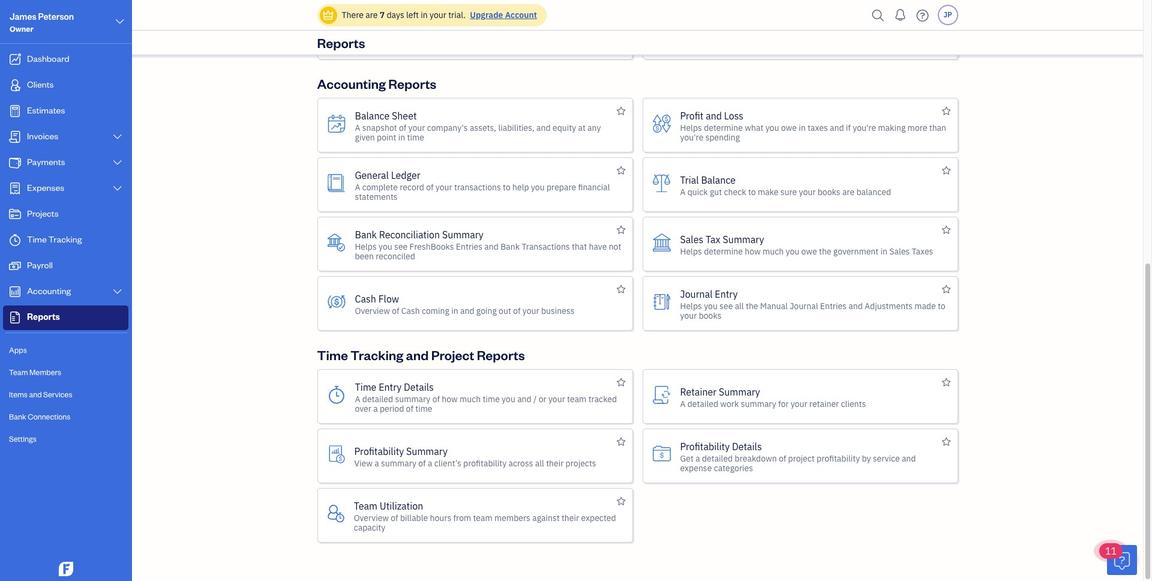 Task type: vqa. For each thing, say whether or not it's contained in the screenshot.
the billable
yes



Task type: locate. For each thing, give the bounding box(es) containing it.
a inside time entry details a detailed summary of how much time you and / or your team tracked over a period of time
[[373, 403, 378, 414]]

their left the projects
[[546, 458, 564, 469]]

a inside general ledger a complete record of your transactions to help you prepare financial statements
[[355, 182, 360, 192]]

owe inside profit and loss helps determine what you owe in taxes and if you're making more than you're spending
[[781, 122, 797, 133]]

accounting for accounting reports
[[317, 75, 386, 92]]

sales tax summary helps determine how much you owe the government in sales taxes
[[680, 233, 934, 257]]

out inside "accounts payable aging find out how much each vendor needs to be paid"
[[374, 34, 386, 45]]

a
[[890, 29, 894, 40], [373, 403, 378, 414], [696, 453, 700, 464], [375, 458, 379, 469], [428, 458, 432, 469]]

for right balance
[[813, 29, 824, 40]]

accounts payable aging find out how much each vendor needs to be paid
[[355, 21, 539, 45]]

1 vertical spatial tracking
[[351, 346, 404, 363]]

profitability up get
[[680, 440, 730, 452]]

0 horizontal spatial team
[[9, 367, 28, 377]]

and inside balance sheet a snapshot of your company's assets, liabilities, and equity at any given point in time
[[537, 122, 551, 133]]

payable
[[397, 21, 431, 33]]

for for of
[[813, 29, 824, 40]]

summary right view at the bottom of the page
[[381, 458, 417, 469]]

1 horizontal spatial time
[[317, 346, 348, 363]]

overview for team
[[354, 512, 389, 523]]

to inside journal entry helps you see all the manual journal entries and adjustments made to your books
[[938, 300, 946, 311]]

1 horizontal spatial entry
[[715, 288, 738, 300]]

1 horizontal spatial owe
[[802, 246, 817, 257]]

period inside summary of all your credit balance for your clients over a period of time
[[896, 29, 920, 40]]

1 horizontal spatial journal
[[790, 300, 819, 311]]

chevron large down image for expenses
[[112, 184, 123, 193]]

profitability inside profitability summary view a summary of a client's profitability across all their projects
[[355, 445, 404, 457]]

out
[[374, 34, 386, 45], [499, 305, 511, 316]]

your inside journal entry helps you see all the manual journal entries and adjustments made to your books
[[680, 310, 697, 321]]

clients inside 'retainer summary a detailed work summary for your retainer clients'
[[841, 398, 866, 409]]

how inside time entry details a detailed summary of how much time you and / or your team tracked over a period of time
[[442, 394, 458, 404]]

entry down time tracking and project reports
[[379, 381, 402, 393]]

chevron large down image inside expenses link
[[112, 184, 123, 193]]

team inside time entry details a detailed summary of how much time you and / or your team tracked over a period of time
[[567, 394, 587, 404]]

0 horizontal spatial details
[[404, 381, 434, 393]]

1 vertical spatial bank
[[501, 241, 520, 252]]

determine down loss
[[704, 122, 743, 133]]

1 vertical spatial accounting
[[27, 285, 71, 297]]

1 vertical spatial team
[[473, 512, 493, 523]]

0 horizontal spatial profitability
[[464, 458, 507, 469]]

entry inside time entry details a detailed summary of how much time you and / or your team tracked over a period of time
[[379, 381, 402, 393]]

and left '/'
[[518, 394, 532, 404]]

your inside time entry details a detailed summary of how much time you and / or your team tracked over a period of time
[[549, 394, 565, 404]]

in left taxes
[[799, 122, 806, 133]]

0 horizontal spatial over
[[355, 403, 371, 414]]

time inside summary of all your credit balance for your clients over a period of time
[[680, 39, 697, 50]]

time for time tracking
[[27, 234, 47, 245]]

in inside balance sheet a snapshot of your company's assets, liabilities, and equity at any given point in time
[[398, 132, 405, 143]]

time tracking link
[[3, 228, 128, 253]]

update favorite status for sales tax summary image
[[942, 223, 951, 237]]

team for utilization
[[354, 500, 378, 512]]

1 vertical spatial all
[[735, 300, 744, 311]]

1 vertical spatial journal
[[790, 300, 819, 311]]

0 horizontal spatial bank
[[9, 412, 26, 421]]

retainer
[[810, 398, 839, 409]]

1 horizontal spatial are
[[843, 186, 855, 197]]

reports link
[[3, 306, 128, 330]]

a for balance sheet
[[355, 122, 360, 133]]

summary right work
[[741, 398, 777, 409]]

balance up gut
[[701, 174, 736, 186]]

how down payable
[[388, 34, 404, 45]]

statements
[[355, 191, 398, 202]]

have
[[589, 241, 607, 252]]

tracking for time tracking and project reports
[[351, 346, 404, 363]]

0 vertical spatial entries
[[456, 241, 483, 252]]

0 vertical spatial books
[[818, 186, 841, 197]]

of inside balance sheet a snapshot of your company's assets, liabilities, and equity at any given point in time
[[399, 122, 407, 133]]

out right going
[[499, 305, 511, 316]]

details inside time entry details a detailed summary of how much time you and / or your team tracked over a period of time
[[404, 381, 434, 393]]

how inside the "sales tax summary helps determine how much you owe the government in sales taxes"
[[745, 246, 761, 257]]

project
[[789, 453, 815, 464]]

helps inside bank reconciliation summary helps you see freshbooks entries and bank transactions that have not been reconciled
[[355, 241, 377, 252]]

and right "items"
[[29, 390, 42, 399]]

0 horizontal spatial owe
[[781, 122, 797, 133]]

summary inside bank reconciliation summary helps you see freshbooks entries and bank transactions that have not been reconciled
[[442, 228, 484, 240]]

to left be
[[502, 34, 510, 45]]

tracking down the projects link
[[48, 234, 82, 245]]

7
[[380, 10, 385, 20]]

much down project
[[460, 394, 481, 404]]

period
[[896, 29, 920, 40], [380, 403, 404, 414]]

0 vertical spatial much
[[406, 34, 427, 45]]

journal right the manual
[[790, 300, 819, 311]]

to left help
[[503, 182, 511, 192]]

time inside the 'main' element
[[27, 234, 47, 245]]

and left loss
[[706, 110, 722, 122]]

entries left 'adjustments' at the right bottom
[[820, 300, 847, 311]]

determine inside the "sales tax summary helps determine how much you owe the government in sales taxes"
[[704, 246, 743, 257]]

details inside profitability details get a detailed breakdown of project profitability by service and expense categories
[[732, 440, 762, 452]]

1 vertical spatial how
[[745, 246, 761, 257]]

overview inside cash flow overview of cash coming in and going out of your business
[[355, 305, 390, 316]]

0 horizontal spatial cash
[[355, 293, 376, 305]]

and left transactions
[[485, 241, 499, 252]]

in right point
[[398, 132, 405, 143]]

1 vertical spatial much
[[763, 246, 784, 257]]

all left the manual
[[735, 300, 744, 311]]

0 horizontal spatial journal
[[680, 288, 713, 300]]

chevron large down image
[[114, 14, 125, 29], [112, 132, 123, 142], [112, 184, 123, 193], [112, 287, 123, 297]]

a inside summary of all your credit balance for your clients over a period of time
[[890, 29, 894, 40]]

not
[[609, 241, 622, 252]]

1 horizontal spatial entries
[[820, 300, 847, 311]]

time for time tracking and project reports
[[317, 346, 348, 363]]

0 vertical spatial team
[[567, 394, 587, 404]]

how inside "accounts payable aging find out how much each vendor needs to be paid"
[[388, 34, 404, 45]]

invoices
[[27, 130, 58, 142]]

0 vertical spatial determine
[[704, 122, 743, 133]]

0 horizontal spatial tracking
[[48, 234, 82, 245]]

reports up sheet
[[389, 75, 437, 92]]

chevron large down image
[[112, 158, 123, 167]]

bank left transactions
[[501, 241, 520, 252]]

0 horizontal spatial profitability
[[355, 445, 404, 457]]

bank inside the 'main' element
[[9, 412, 26, 421]]

assets,
[[470, 122, 497, 133]]

summary inside time entry details a detailed summary of how much time you and / or your team tracked over a period of time
[[395, 394, 431, 404]]

payments link
[[3, 151, 128, 175]]

1 vertical spatial balance
[[701, 174, 736, 186]]

tax
[[706, 233, 721, 245]]

1 vertical spatial out
[[499, 305, 511, 316]]

0 horizontal spatial the
[[746, 300, 759, 311]]

0 horizontal spatial books
[[699, 310, 722, 321]]

how down project
[[442, 394, 458, 404]]

accounting inside the 'main' element
[[27, 285, 71, 297]]

0 vertical spatial their
[[546, 458, 564, 469]]

against
[[533, 512, 560, 523]]

items and services
[[9, 390, 72, 399]]

journal entry helps you see all the manual journal entries and adjustments made to your books
[[680, 288, 946, 321]]

freshbooks image
[[56, 562, 76, 576]]

reports right the report image
[[27, 311, 60, 322]]

journal down tax
[[680, 288, 713, 300]]

summary for entry
[[395, 394, 431, 404]]

out down accounts
[[374, 34, 386, 45]]

1 vertical spatial books
[[699, 310, 722, 321]]

payroll
[[27, 259, 53, 271]]

point
[[377, 132, 396, 143]]

0 horizontal spatial see
[[394, 241, 408, 252]]

profitability left 'by' at right bottom
[[817, 453, 860, 464]]

books inside journal entry helps you see all the manual journal entries and adjustments made to your books
[[699, 310, 722, 321]]

the left government
[[819, 246, 832, 257]]

for left retainer
[[779, 398, 789, 409]]

owe left government
[[802, 246, 817, 257]]

your inside cash flow overview of cash coming in and going out of your business
[[523, 305, 539, 316]]

team
[[567, 394, 587, 404], [473, 512, 493, 523]]

equity
[[553, 122, 576, 133]]

payment image
[[8, 157, 22, 169]]

members
[[495, 512, 531, 523]]

clients right retainer
[[841, 398, 866, 409]]

0 vertical spatial time
[[27, 234, 47, 245]]

team up capacity at the left bottom
[[354, 500, 378, 512]]

2 horizontal spatial much
[[763, 246, 784, 257]]

accounting down find
[[317, 75, 386, 92]]

1 vertical spatial overview
[[354, 512, 389, 523]]

entry inside journal entry helps you see all the manual journal entries and adjustments made to your books
[[715, 288, 738, 300]]

1 vertical spatial owe
[[802, 246, 817, 257]]

cash left flow
[[355, 293, 376, 305]]

the inside journal entry helps you see all the manual journal entries and adjustments made to your books
[[746, 300, 759, 311]]

1 horizontal spatial much
[[460, 394, 481, 404]]

chevron large down image for accounting
[[112, 287, 123, 297]]

sales left tax
[[680, 233, 704, 245]]

and left if
[[830, 122, 844, 133]]

are left 7
[[366, 10, 378, 20]]

see left the manual
[[720, 300, 733, 311]]

1 determine from the top
[[704, 122, 743, 133]]

entries right the freshbooks
[[456, 241, 483, 252]]

0 horizontal spatial for
[[779, 398, 789, 409]]

1 vertical spatial entries
[[820, 300, 847, 311]]

their
[[546, 458, 564, 469], [562, 512, 579, 523]]

upgrade
[[470, 10, 503, 20]]

expenses link
[[3, 176, 128, 201]]

over up view at the bottom of the page
[[355, 403, 371, 414]]

sheet
[[392, 110, 417, 122]]

team
[[9, 367, 28, 377], [354, 500, 378, 512]]

see down "reconciliation"
[[394, 241, 408, 252]]

to left the 'make'
[[749, 186, 756, 197]]

a inside 'retainer summary a detailed work summary for your retainer clients'
[[680, 398, 686, 409]]

balance up snapshot
[[355, 110, 390, 122]]

team inside the team members link
[[9, 367, 28, 377]]

entry
[[715, 288, 738, 300], [379, 381, 402, 393]]

team members
[[9, 367, 61, 377]]

the
[[819, 246, 832, 257], [746, 300, 759, 311]]

their inside profitability summary view a summary of a client's profitability across all their projects
[[546, 458, 564, 469]]

1 vertical spatial cash
[[401, 305, 420, 316]]

team left tracked
[[567, 394, 587, 404]]

see
[[394, 241, 408, 252], [720, 300, 733, 311]]

overview down flow
[[355, 305, 390, 316]]

1 vertical spatial clients
[[841, 398, 866, 409]]

all right across
[[535, 458, 544, 469]]

profitability
[[680, 440, 730, 452], [355, 445, 404, 457]]

notifications image
[[891, 3, 910, 27]]

a for general ledger
[[355, 182, 360, 192]]

work
[[721, 398, 739, 409]]

and inside journal entry helps you see all the manual journal entries and adjustments made to your books
[[849, 300, 863, 311]]

1 vertical spatial are
[[843, 186, 855, 197]]

helps inside journal entry helps you see all the manual journal entries and adjustments made to your books
[[680, 300, 702, 311]]

accounting down payroll
[[27, 285, 71, 297]]

bank for connections
[[9, 412, 26, 421]]

main element
[[0, 0, 162, 581]]

view
[[355, 458, 373, 469]]

journal
[[680, 288, 713, 300], [790, 300, 819, 311]]

complete
[[362, 182, 398, 192]]

for inside summary of all your credit balance for your clients over a period of time
[[813, 29, 824, 40]]

determine inside profit and loss helps determine what you owe in taxes and if you're making more than you're spending
[[704, 122, 743, 133]]

owe inside the "sales tax summary helps determine how much you owe the government in sales taxes"
[[802, 246, 817, 257]]

0 vertical spatial see
[[394, 241, 408, 252]]

how up the manual
[[745, 246, 761, 257]]

helps inside profit and loss helps determine what you owe in taxes and if you're making more than you're spending
[[680, 122, 702, 133]]

update favorite status for profitability summary image
[[617, 435, 626, 449]]

project
[[431, 346, 474, 363]]

time inside balance sheet a snapshot of your company's assets, liabilities, and equity at any given point in time
[[407, 132, 424, 143]]

over down search icon
[[871, 29, 888, 40]]

summary
[[395, 394, 431, 404], [741, 398, 777, 409], [381, 458, 417, 469]]

1 vertical spatial sales
[[890, 246, 910, 257]]

team right from
[[473, 512, 493, 523]]

0 horizontal spatial entries
[[456, 241, 483, 252]]

search image
[[869, 6, 888, 24]]

see inside bank reconciliation summary helps you see freshbooks entries and bank transactions that have not been reconciled
[[394, 241, 408, 252]]

in right "coming"
[[452, 305, 458, 316]]

overview down utilization
[[354, 512, 389, 523]]

make
[[758, 186, 779, 197]]

summary down time tracking and project reports
[[395, 394, 431, 404]]

0 horizontal spatial balance
[[355, 110, 390, 122]]

to right made
[[938, 300, 946, 311]]

0 vertical spatial accounting
[[317, 75, 386, 92]]

entry for journal
[[715, 288, 738, 300]]

0 horizontal spatial time
[[27, 234, 47, 245]]

general ledger a complete record of your transactions to help you prepare financial statements
[[355, 169, 610, 202]]

items
[[9, 390, 28, 399]]

reports down there
[[317, 34, 365, 51]]

profitability details get a detailed breakdown of project profitability by service and expense categories
[[680, 440, 916, 473]]

that
[[572, 241, 587, 252]]

1 vertical spatial for
[[779, 398, 789, 409]]

retainer summary a detailed work summary for your retainer clients
[[680, 386, 866, 409]]

bank up been at the top left of the page
[[355, 228, 377, 240]]

profitability inside profitability summary view a summary of a client's profitability across all their projects
[[464, 458, 507, 469]]

a inside balance sheet a snapshot of your company's assets, liabilities, and equity at any given point in time
[[355, 122, 360, 133]]

books inside trial balance a quick gut check to make sure your books are balanced
[[818, 186, 841, 197]]

0 vertical spatial balance
[[355, 110, 390, 122]]

by
[[862, 453, 871, 464]]

0 horizontal spatial how
[[388, 34, 404, 45]]

transactions
[[522, 241, 570, 252]]

overview inside team utilization overview of billable hours from team members against their expected capacity
[[354, 512, 389, 523]]

helps for bank reconciliation summary
[[355, 241, 377, 252]]

details
[[404, 381, 434, 393], [732, 440, 762, 452]]

given
[[355, 132, 375, 143]]

bank reconciliation summary helps you see freshbooks entries and bank transactions that have not been reconciled
[[355, 228, 622, 261]]

sales left taxes
[[890, 246, 910, 257]]

breakdown
[[735, 453, 777, 464]]

overview
[[355, 305, 390, 316], [354, 512, 389, 523]]

made
[[915, 300, 936, 311]]

team for members
[[9, 367, 28, 377]]

0 vertical spatial owe
[[781, 122, 797, 133]]

billable
[[400, 512, 428, 523]]

and right service
[[902, 453, 916, 464]]

cash flow overview of cash coming in and going out of your business
[[355, 293, 575, 316]]

much inside the "sales tax summary helps determine how much you owe the government in sales taxes"
[[763, 246, 784, 257]]

0 horizontal spatial you're
[[680, 132, 704, 143]]

team inside team utilization overview of billable hours from team members against their expected capacity
[[473, 512, 493, 523]]

crown image
[[322, 9, 335, 21]]

1 horizontal spatial the
[[819, 246, 832, 257]]

each
[[429, 34, 447, 45]]

2 vertical spatial much
[[460, 394, 481, 404]]

much down payable
[[406, 34, 427, 45]]

see inside journal entry helps you see all the manual journal entries and adjustments made to your books
[[720, 300, 733, 311]]

the inside the "sales tax summary helps determine how much you owe the government in sales taxes"
[[819, 246, 832, 257]]

0 vertical spatial over
[[871, 29, 888, 40]]

reports
[[317, 34, 365, 51], [389, 75, 437, 92], [27, 311, 60, 322], [477, 346, 525, 363]]

check
[[724, 186, 747, 197]]

helps inside the "sales tax summary helps determine how much you owe the government in sales taxes"
[[680, 246, 702, 257]]

dashboard link
[[3, 47, 128, 72]]

tracking for time tracking
[[48, 234, 82, 245]]

taxes
[[808, 122, 828, 133]]

much up the manual
[[763, 246, 784, 257]]

and
[[706, 110, 722, 122], [537, 122, 551, 133], [830, 122, 844, 133], [485, 241, 499, 252], [849, 300, 863, 311], [460, 305, 475, 316], [406, 346, 429, 363], [29, 390, 42, 399], [518, 394, 532, 404], [902, 453, 916, 464]]

entry down tax
[[715, 288, 738, 300]]

1 vertical spatial entry
[[379, 381, 402, 393]]

be
[[512, 34, 521, 45]]

all inside profitability summary view a summary of a client's profitability across all their projects
[[535, 458, 544, 469]]

bank down "items"
[[9, 412, 26, 421]]

details up breakdown
[[732, 440, 762, 452]]

in inside cash flow overview of cash coming in and going out of your business
[[452, 305, 458, 316]]

0 horizontal spatial accounting
[[27, 285, 71, 297]]

2 vertical spatial bank
[[9, 412, 26, 421]]

how
[[388, 34, 404, 45], [745, 246, 761, 257], [442, 394, 458, 404]]

0 horizontal spatial out
[[374, 34, 386, 45]]

in right left in the top left of the page
[[421, 10, 428, 20]]

detailed inside profitability details get a detailed breakdown of project profitability by service and expense categories
[[702, 453, 733, 464]]

all left credit at the top of the page
[[728, 29, 737, 40]]

0 vertical spatial the
[[819, 246, 832, 257]]

you're right if
[[853, 122, 877, 133]]

their right against
[[562, 512, 579, 523]]

1 horizontal spatial details
[[732, 440, 762, 452]]

of inside team utilization overview of billable hours from team members against their expected capacity
[[391, 512, 398, 523]]

how for tax
[[745, 246, 761, 257]]

0 horizontal spatial much
[[406, 34, 427, 45]]

much inside "accounts payable aging find out how much each vendor needs to be paid"
[[406, 34, 427, 45]]

expense
[[680, 463, 712, 473]]

team inside team utilization overview of billable hours from team members against their expected capacity
[[354, 500, 378, 512]]

owe
[[781, 122, 797, 133], [802, 246, 817, 257]]

0 vertical spatial out
[[374, 34, 386, 45]]

1 horizontal spatial period
[[896, 29, 920, 40]]

all inside journal entry helps you see all the manual journal entries and adjustments made to your books
[[735, 300, 744, 311]]

1 vertical spatial over
[[355, 403, 371, 414]]

2 vertical spatial all
[[535, 458, 544, 469]]

helps for sales tax summary
[[680, 246, 702, 257]]

and left going
[[460, 305, 475, 316]]

balanced
[[857, 186, 891, 197]]

accounts
[[355, 21, 395, 33]]

1 horizontal spatial tracking
[[351, 346, 404, 363]]

bank connections
[[9, 412, 70, 421]]

a for trial balance
[[680, 186, 686, 197]]

0 vertical spatial for
[[813, 29, 824, 40]]

tracking inside the 'main' element
[[48, 234, 82, 245]]

2 horizontal spatial bank
[[501, 241, 520, 252]]

1 horizontal spatial profitability
[[817, 453, 860, 464]]

update favorite status for retainer summary image
[[942, 375, 951, 390]]

tracking down flow
[[351, 346, 404, 363]]

in right government
[[881, 246, 888, 257]]

1 horizontal spatial over
[[871, 29, 888, 40]]

balance
[[781, 29, 811, 40]]

their inside team utilization overview of billable hours from team members against their expected capacity
[[562, 512, 579, 523]]

1 horizontal spatial accounting
[[317, 75, 386, 92]]

summary inside 'retainer summary a detailed work summary for your retainer clients'
[[741, 398, 777, 409]]

0 horizontal spatial sales
[[680, 233, 704, 245]]

you're down profit
[[680, 132, 704, 143]]

profitability left across
[[464, 458, 507, 469]]

1 vertical spatial their
[[562, 512, 579, 523]]

and left equity
[[537, 122, 551, 133]]

0 vertical spatial sales
[[680, 233, 704, 245]]

clients down search icon
[[844, 29, 869, 40]]

and inside profitability details get a detailed breakdown of project profitability by service and expense categories
[[902, 453, 916, 464]]

1 vertical spatial determine
[[704, 246, 743, 257]]

cash left "coming"
[[401, 305, 420, 316]]

any
[[588, 122, 601, 133]]

owe left taxes
[[781, 122, 797, 133]]

0 horizontal spatial period
[[380, 403, 404, 414]]

1 vertical spatial details
[[732, 440, 762, 452]]

and left 'adjustments' at the right bottom
[[849, 300, 863, 311]]

11 button
[[1100, 543, 1138, 575]]

time
[[27, 234, 47, 245], [317, 346, 348, 363], [355, 381, 377, 393]]

2 vertical spatial time
[[355, 381, 377, 393]]

1 horizontal spatial bank
[[355, 228, 377, 240]]

details down time tracking and project reports
[[404, 381, 434, 393]]

bank for reconciliation
[[355, 228, 377, 240]]

0 vertical spatial bank
[[355, 228, 377, 240]]

profitability up view at the bottom of the page
[[355, 445, 404, 457]]

update favorite status for journal entry image
[[942, 282, 951, 297]]

0 vertical spatial team
[[9, 367, 28, 377]]

detailed inside time entry details a detailed summary of how much time you and / or your team tracked over a period of time
[[362, 394, 393, 404]]

2 determine from the top
[[704, 246, 743, 257]]

estimate image
[[8, 105, 22, 117]]

snapshot
[[362, 122, 397, 133]]

invoice image
[[8, 131, 22, 143]]

determine down tax
[[704, 246, 743, 257]]

the left the manual
[[746, 300, 759, 311]]

2 horizontal spatial how
[[745, 246, 761, 257]]

and inside bank reconciliation summary helps you see freshbooks entries and bank transactions that have not been reconciled
[[485, 241, 499, 252]]

0 vertical spatial period
[[896, 29, 920, 40]]

accounting for accounting
[[27, 285, 71, 297]]

0 vertical spatial how
[[388, 34, 404, 45]]

11
[[1106, 545, 1117, 557]]

team up "items"
[[9, 367, 28, 377]]

0 vertical spatial tracking
[[48, 234, 82, 245]]

0 vertical spatial overview
[[355, 305, 390, 316]]

are
[[366, 10, 378, 20], [843, 186, 855, 197]]

0 vertical spatial entry
[[715, 288, 738, 300]]

a for retainer summary
[[680, 398, 686, 409]]

for inside 'retainer summary a detailed work summary for your retainer clients'
[[779, 398, 789, 409]]

1 vertical spatial the
[[746, 300, 759, 311]]

are left the balanced
[[843, 186, 855, 197]]

1 horizontal spatial profitability
[[680, 440, 730, 452]]

chevron large down image inside invoices link
[[112, 132, 123, 142]]



Task type: describe. For each thing, give the bounding box(es) containing it.
making
[[878, 122, 906, 133]]

peterson
[[38, 11, 74, 22]]

client's
[[434, 458, 462, 469]]

spending
[[706, 132, 740, 143]]

expenses
[[27, 182, 64, 193]]

settings link
[[3, 429, 128, 450]]

prepare
[[547, 182, 576, 192]]

you inside profit and loss helps determine what you owe in taxes and if you're making more than you're spending
[[766, 122, 779, 133]]

profit and loss helps determine what you owe in taxes and if you're making more than you're spending
[[680, 110, 947, 143]]

entries inside bank reconciliation summary helps you see freshbooks entries and bank transactions that have not been reconciled
[[456, 241, 483, 252]]

detailed inside 'retainer summary a detailed work summary for your retainer clients'
[[688, 398, 719, 409]]

chevron large down image for invoices
[[112, 132, 123, 142]]

profitability for profitability summary
[[355, 445, 404, 457]]

a inside time entry details a detailed summary of how much time you and / or your team tracked over a period of time
[[355, 394, 360, 404]]

detailed for time
[[362, 394, 393, 404]]

summary inside profitability summary view a summary of a client's profitability across all their projects
[[406, 445, 448, 457]]

team utilization overview of billable hours from team members against their expected capacity
[[354, 500, 616, 533]]

balance inside balance sheet a snapshot of your company's assets, liabilities, and equity at any given point in time
[[355, 110, 390, 122]]

update favorite status for general ledger image
[[617, 163, 626, 178]]

project image
[[8, 208, 22, 220]]

update favorite status for bank reconciliation summary image
[[617, 223, 626, 237]]

what
[[745, 122, 764, 133]]

apps
[[9, 345, 27, 355]]

upgrade account link
[[468, 10, 537, 20]]

jp button
[[938, 5, 958, 25]]

summary inside 'retainer summary a detailed work summary for your retainer clients'
[[719, 386, 760, 398]]

freshbooks
[[410, 241, 454, 252]]

balance inside trial balance a quick gut check to make sure your books are balanced
[[701, 174, 736, 186]]

at
[[578, 122, 586, 133]]

find
[[355, 34, 372, 45]]

there
[[342, 10, 364, 20]]

trial.
[[449, 10, 466, 20]]

projects
[[566, 458, 596, 469]]

update favorite status for profitability details image
[[942, 435, 951, 449]]

members
[[29, 367, 61, 377]]

timer image
[[8, 234, 22, 246]]

capacity
[[354, 522, 386, 533]]

government
[[834, 246, 879, 257]]

summary inside summary of all your credit balance for your clients over a period of time
[[680, 29, 717, 40]]

resource center badge image
[[1108, 545, 1138, 575]]

days
[[387, 10, 404, 20]]

taxes
[[912, 246, 934, 257]]

profitability for profitability details
[[817, 453, 860, 464]]

summary inside the "sales tax summary helps determine how much you owe the government in sales taxes"
[[723, 233, 764, 245]]

profit
[[680, 110, 704, 122]]

over inside time entry details a detailed summary of how much time you and / or your team tracked over a period of time
[[355, 403, 371, 414]]

entries inside journal entry helps you see all the manual journal entries and adjustments made to your books
[[820, 300, 847, 311]]

much inside time entry details a detailed summary of how much time you and / or your team tracked over a period of time
[[460, 394, 481, 404]]

bank connections link
[[3, 406, 128, 427]]

time tracking
[[27, 234, 82, 245]]

needs
[[477, 34, 500, 45]]

update favorite status for time entry details image
[[617, 375, 626, 390]]

0 vertical spatial cash
[[355, 293, 376, 305]]

coming
[[422, 305, 450, 316]]

overview for cash
[[355, 305, 390, 316]]

to inside trial balance a quick gut check to make sure your books are balanced
[[749, 186, 756, 197]]

profitability summary view a summary of a client's profitability across all their projects
[[355, 445, 596, 469]]

much for summary
[[763, 246, 784, 257]]

gut
[[710, 186, 722, 197]]

expected
[[581, 512, 616, 523]]

vendor
[[449, 34, 475, 45]]

profitability for profitability summary
[[464, 458, 507, 469]]

record
[[400, 182, 424, 192]]

sure
[[781, 186, 797, 197]]

help
[[513, 182, 529, 192]]

are inside trial balance a quick gut check to make sure your books are balanced
[[843, 186, 855, 197]]

you inside journal entry helps you see all the manual journal entries and adjustments made to your books
[[704, 300, 718, 311]]

than
[[930, 122, 947, 133]]

your inside trial balance a quick gut check to make sure your books are balanced
[[799, 186, 816, 197]]

to inside general ledger a complete record of your transactions to help you prepare financial statements
[[503, 182, 511, 192]]

time inside time entry details a detailed summary of how much time you and / or your team tracked over a period of time
[[355, 381, 377, 393]]

manual
[[760, 300, 788, 311]]

you inside bank reconciliation summary helps you see freshbooks entries and bank transactions that have not been reconciled
[[379, 241, 392, 252]]

much for aging
[[406, 34, 427, 45]]

a inside profitability details get a detailed breakdown of project profitability by service and expense categories
[[696, 453, 700, 464]]

update favorite status for balance sheet image
[[617, 104, 626, 118]]

update favorite status for profit and loss image
[[942, 104, 951, 118]]

service
[[873, 453, 900, 464]]

helps for profit and loss
[[680, 122, 702, 133]]

get
[[680, 453, 694, 464]]

and inside the 'main' element
[[29, 390, 42, 399]]

determine for loss
[[704, 122, 743, 133]]

client image
[[8, 79, 22, 91]]

all inside summary of all your credit balance for your clients over a period of time
[[728, 29, 737, 40]]

liabilities,
[[499, 122, 535, 133]]

clients inside summary of all your credit balance for your clients over a period of time
[[844, 29, 869, 40]]

profitability for profitability details
[[680, 440, 730, 452]]

your inside general ledger a complete record of your transactions to help you prepare financial statements
[[436, 182, 452, 192]]

estimates
[[27, 104, 65, 116]]

out inside cash flow overview of cash coming in and going out of your business
[[499, 305, 511, 316]]

paid
[[523, 34, 539, 45]]

account
[[505, 10, 537, 20]]

james
[[10, 11, 36, 22]]

update favorite status for trial balance image
[[942, 163, 951, 178]]

your inside balance sheet a snapshot of your company's assets, liabilities, and equity at any given point in time
[[409, 122, 425, 133]]

chart image
[[8, 286, 22, 298]]

how for payable
[[388, 34, 404, 45]]

1 horizontal spatial you're
[[853, 122, 877, 133]]

determine for summary
[[704, 246, 743, 257]]

adjustments
[[865, 300, 913, 311]]

projects
[[27, 208, 59, 219]]

owner
[[10, 24, 33, 34]]

business
[[541, 305, 575, 316]]

clients link
[[3, 73, 128, 98]]

1 horizontal spatial cash
[[401, 305, 420, 316]]

james peterson owner
[[10, 11, 74, 34]]

categories
[[714, 463, 753, 473]]

jp
[[944, 10, 952, 19]]

update favorite status for cash flow image
[[617, 282, 626, 297]]

0 vertical spatial journal
[[680, 288, 713, 300]]

to inside "accounts payable aging find out how much each vendor needs to be paid"
[[502, 34, 510, 45]]

money image
[[8, 260, 22, 272]]

of inside profitability details get a detailed breakdown of project profitability by service and expense categories
[[779, 453, 787, 464]]

of inside profitability summary view a summary of a client's profitability across all their projects
[[419, 458, 426, 469]]

and inside time entry details a detailed summary of how much time you and / or your team tracked over a period of time
[[518, 394, 532, 404]]

over inside summary of all your credit balance for your clients over a period of time
[[871, 29, 888, 40]]

you inside the "sales tax summary helps determine how much you owe the government in sales taxes"
[[786, 246, 800, 257]]

and inside cash flow overview of cash coming in and going out of your business
[[460, 305, 475, 316]]

financial
[[578, 182, 610, 192]]

connections
[[28, 412, 70, 421]]

summary for summary
[[741, 398, 777, 409]]

payroll link
[[3, 254, 128, 279]]

time tracking and project reports
[[317, 346, 525, 363]]

expense image
[[8, 182, 22, 195]]

reports up time entry details a detailed summary of how much time you and / or your team tracked over a period of time
[[477, 346, 525, 363]]

update favorite status for credit balance image
[[942, 11, 951, 25]]

retainer
[[680, 386, 717, 398]]

trial
[[680, 174, 699, 186]]

you inside general ledger a complete record of your transactions to help you prepare financial statements
[[531, 182, 545, 192]]

report image
[[8, 312, 22, 324]]

entry for time
[[379, 381, 402, 393]]

transactions
[[454, 182, 501, 192]]

payments
[[27, 156, 65, 167]]

apps link
[[3, 340, 128, 361]]

your inside 'retainer summary a detailed work summary for your retainer clients'
[[791, 398, 808, 409]]

of inside general ledger a complete record of your transactions to help you prepare financial statements
[[426, 182, 434, 192]]

go to help image
[[913, 6, 933, 24]]

time entry details a detailed summary of how much time you and / or your team tracked over a period of time
[[355, 381, 617, 414]]

in inside profit and loss helps determine what you owe in taxes and if you're making more than you're spending
[[799, 122, 806, 133]]

balance sheet a snapshot of your company's assets, liabilities, and equity at any given point in time
[[355, 110, 601, 143]]

settings
[[9, 434, 36, 444]]

0 vertical spatial are
[[366, 10, 378, 20]]

dashboard image
[[8, 53, 22, 65]]

in inside the "sales tax summary helps determine how much you owe the government in sales taxes"
[[881, 246, 888, 257]]

for for summary
[[779, 398, 789, 409]]

you inside time entry details a detailed summary of how much time you and / or your team tracked over a period of time
[[502, 394, 516, 404]]

update favorite status for team utilization image
[[617, 494, 626, 508]]

accounting reports
[[317, 75, 437, 92]]

detailed for profitability
[[702, 453, 733, 464]]

services
[[43, 390, 72, 399]]

ledger
[[391, 169, 421, 181]]

period inside time entry details a detailed summary of how much time you and / or your team tracked over a period of time
[[380, 403, 404, 414]]

and left project
[[406, 346, 429, 363]]

reports inside 'reports' link
[[27, 311, 60, 322]]

aging
[[434, 21, 458, 33]]

more
[[908, 122, 928, 133]]

1 horizontal spatial sales
[[890, 246, 910, 257]]

accounting link
[[3, 280, 128, 304]]

or
[[539, 394, 547, 404]]

credit
[[758, 29, 780, 40]]

across
[[509, 458, 533, 469]]

summary inside profitability summary view a summary of a client's profitability across all their projects
[[381, 458, 417, 469]]

clients
[[27, 79, 54, 90]]



